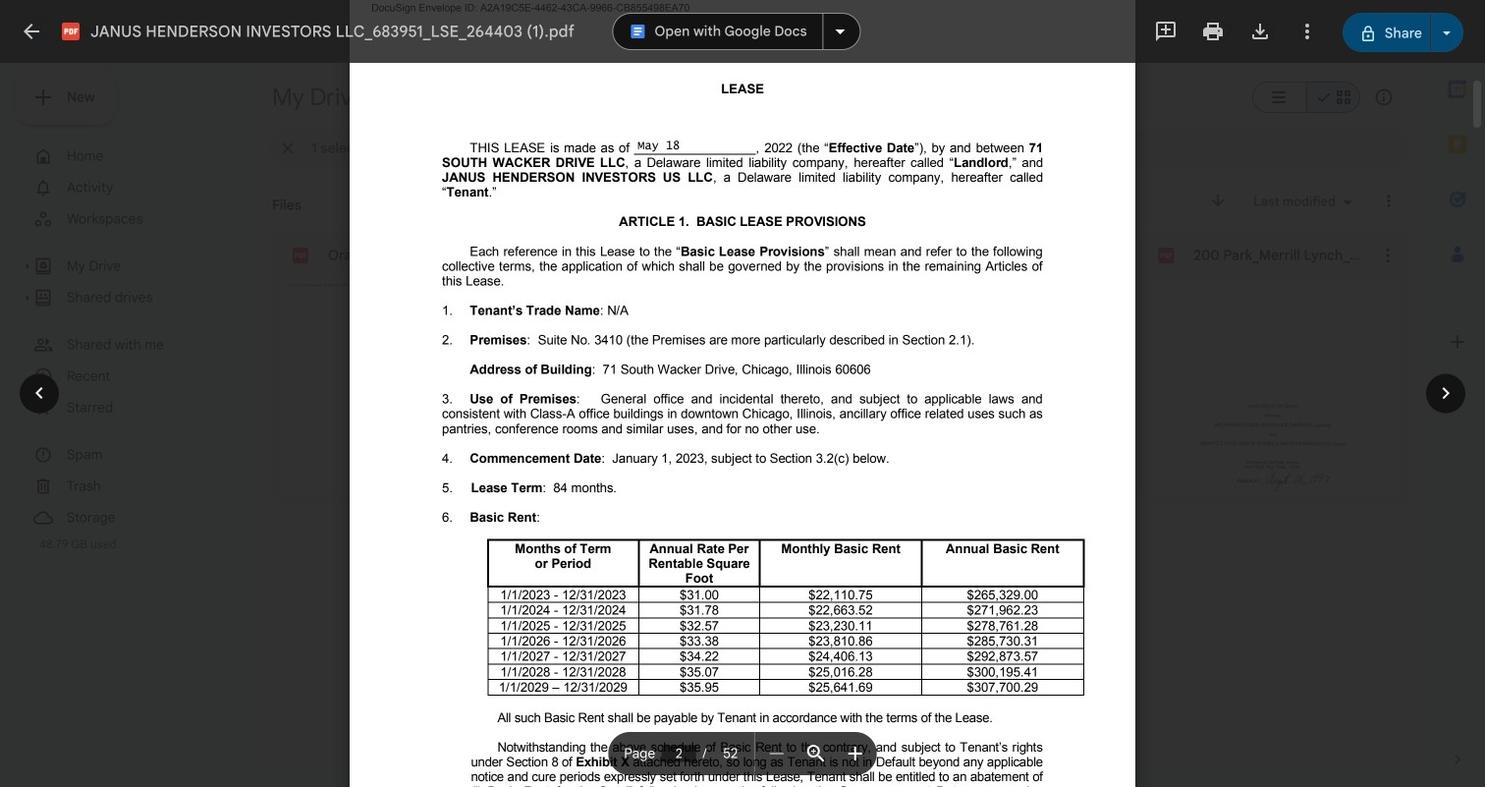 Task type: describe. For each thing, give the bounding box(es) containing it.
quick sharing actions image
[[1443, 31, 1451, 35]]

orange county restoration services inc_663181_lse_271953.pdf element
[[328, 246, 499, 265]]

1 row from the left
[[272, 231, 545, 522]]

workspaces element
[[67, 206, 233, 232]]

close image
[[20, 20, 43, 43]]

zoom out image
[[765, 742, 789, 765]]

fi_joey restaurant_01_retail lease.pdf pdf more info (option + →) cell
[[849, 231, 1122, 522]]

print image
[[1201, 20, 1225, 43]]

starred items element
[[67, 395, 233, 421]]

200 park_merrill lynch_51647.pdf element
[[1194, 246, 1365, 265]]

search google drive image
[[260, 11, 300, 50]]

fi_joey restaurant_01_retail lease.pdf element
[[905, 246, 1076, 265]]

spam element
[[67, 442, 233, 468]]

3 row from the left
[[849, 231, 1122, 522]]

download image
[[1249, 20, 1272, 43]]

janus henderson investors llc_683951_lse_264403 (1).pdf pdf more info (option + →) cell
[[561, 231, 834, 522]]

Grid radio
[[1307, 82, 1361, 113]]

recent items element
[[67, 364, 233, 389]]

2 row from the left
[[561, 231, 834, 522]]

pdf icon image
[[62, 23, 80, 40]]

more actions image
[[1296, 20, 1319, 43]]

items shared with me element
[[67, 332, 233, 358]]

add a comment image
[[1154, 20, 1178, 43]]

previous image
[[28, 382, 51, 405]]

orange county restoration services inc_663181_lse_271953.pdf pdf more info (option + →) cell
[[272, 231, 545, 522]]

storage element
[[67, 505, 233, 531]]

trashed items element
[[67, 474, 233, 499]]

page 2 of 52 element
[[608, 732, 755, 775]]

share. private to only me. image
[[1360, 25, 1377, 43]]



Task type: locate. For each thing, give the bounding box(es) containing it.
showing viewer. dialog
[[0, 0, 1486, 787]]

region
[[272, 184, 1411, 771]]

reverse sort direction image
[[1210, 192, 1227, 209]]

navigation
[[16, 141, 236, 551]]

200 park_merrill lynch_51647.pdf pdf more info (option + →) cell
[[1138, 231, 1411, 522]]

row
[[272, 231, 545, 522], [561, 231, 834, 522], [849, 231, 1122, 522], [1138, 231, 1411, 522]]

home element
[[67, 143, 233, 169]]

4 row from the left
[[1138, 231, 1411, 522]]

None search field
[[252, 7, 961, 54]]

List radio
[[1253, 82, 1307, 113]]

tree
[[16, 141, 236, 534]]

fit to width image
[[804, 742, 828, 765]]

janus henderson investors llc_683951_lse_264403 (1).pdf element
[[617, 246, 788, 265]]

zoom in image
[[844, 742, 867, 765]]

tab list
[[1431, 62, 1486, 732]]

activity element
[[67, 175, 233, 200]]

Page is 2 text field
[[662, 745, 696, 762]]



Task type: vqa. For each thing, say whether or not it's contained in the screenshot.
SHARE. PRIVATE TO ONLY ME. image on the right top
yes



